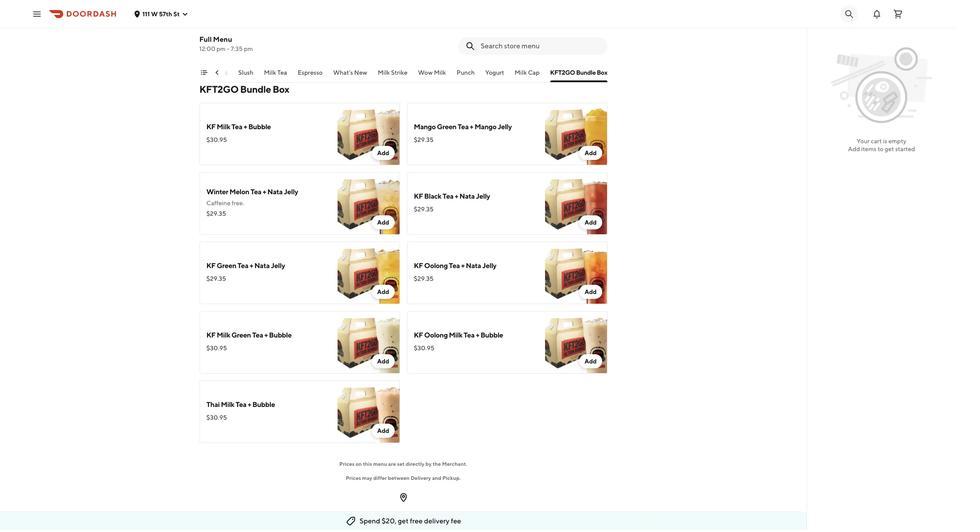 Task type: describe. For each thing, give the bounding box(es) containing it.
$30.95 for thai milk tea + bubble
[[206, 414, 227, 421]]

green for mango
[[437, 123, 457, 131]]

classic
[[208, 69, 228, 76]]

oolong for milk
[[424, 331, 448, 340]]

nata for kf black tea + nata jelly
[[460, 192, 475, 201]]

w
[[151, 10, 158, 17]]

between
[[388, 475, 410, 482]]

add button for mango green tea + mango jelly
[[580, 146, 602, 160]]

winter
[[206, 188, 228, 196]]

$30.95 for kf milk tea + bubble
[[206, 136, 227, 143]]

kf milk tea + bubble
[[206, 123, 271, 131]]

categories
[[436, 521, 471, 529]]

Item Search search field
[[481, 41, 601, 51]]

strike
[[391, 69, 408, 76]]

perfectly
[[487, 27, 512, 34]]

kf for kf milk tea + bubble
[[206, 123, 216, 131]]

pickup.
[[443, 475, 461, 482]]

+ for kf black tea + nata jelly
[[455, 192, 458, 201]]

+ for mango green tea + mango jelly
[[470, 123, 474, 131]]

tea
[[274, 18, 283, 26]]

add button for kf green tea + nata jelly
[[372, 285, 395, 299]]

7:35
[[231, 45, 243, 52]]

add for kf green tea + nata jelly
[[377, 289, 389, 296]]

1 vertical spatial &
[[442, 27, 446, 34]]

2 vertical spatial green
[[232, 331, 251, 340]]

black
[[424, 192, 442, 201]]

wow milk button
[[418, 68, 446, 82]]

2 horizontal spatial with
[[514, 18, 526, 26]]

1 horizontal spatial with
[[469, 27, 481, 34]]

kf black tea + nata jelly
[[414, 192, 490, 201]]

delivery
[[411, 475, 431, 482]]

what's new button
[[333, 68, 367, 82]]

milk inside wow milk button
[[434, 69, 446, 76]]

add button for kf milk green tea + bubble
[[372, 354, 395, 369]]

+ for kf oolong tea + nata jelly
[[461, 262, 465, 270]]

trending categories
[[406, 521, 471, 529]]

& inside japanese matcha green tea & fresh lactaid milk. perfect with our rich milk cap. $7.65
[[284, 18, 288, 26]]

cuisines
[[299, 521, 326, 529]]

tea for thai milk tea + bubble
[[236, 401, 247, 409]]

$30.95 for kf milk green tea + bubble
[[206, 345, 227, 352]]

powder.
[[483, 36, 505, 43]]

differ
[[374, 475, 387, 482]]

wow
[[458, 18, 471, 26]]

items
[[862, 146, 877, 153]]

1 vertical spatial kft2go
[[199, 84, 239, 95]]

add for kf milk green tea + bubble
[[377, 358, 389, 365]]

bubbles
[[472, 18, 495, 26]]

milk tea button
[[264, 68, 287, 82]]

me
[[345, 521, 355, 529]]

may
[[362, 475, 372, 482]]

0 vertical spatial kft2go bundle box
[[550, 69, 608, 76]]

$29.35 inside winter melon tea + nata jelly caffeine free. $29.35
[[206, 210, 226, 217]]

add button for kf oolong tea + nata jelly
[[580, 285, 602, 299]]

st
[[174, 10, 180, 17]]

$7.65
[[206, 38, 222, 45]]

add for kf oolong milk tea + bubble
[[585, 358, 597, 365]]

fresh inside japanese matcha green tea & fresh lactaid milk. perfect with our rich milk cap. $7.65
[[289, 18, 303, 26]]

nata for winter melon tea + nata jelly caffeine free. $29.35
[[268, 188, 283, 196]]

menu
[[213, 35, 232, 44]]

kf oolong milk tea + bubble
[[414, 331, 503, 340]]

yogurt button
[[486, 68, 504, 82]]

nata for kf green tea + nata jelly
[[255, 262, 270, 270]]

scroll menu navigation left image
[[214, 69, 221, 76]]

wow milk
[[418, 69, 446, 76]]

new
[[354, 69, 367, 76]]

lactaid
[[304, 18, 325, 26]]

kf for kf green tea + nata jelly
[[206, 262, 216, 270]]

thai
[[206, 401, 220, 409]]

trending
[[406, 521, 435, 529]]

1 vertical spatial get
[[398, 517, 409, 526]]

delivery
[[424, 517, 450, 526]]

1 pm from the left
[[217, 45, 226, 52]]

1 horizontal spatial bundle
[[576, 69, 596, 76]]

this
[[363, 461, 372, 468]]

punch
[[457, 69, 475, 76]]

111 w 57th st
[[143, 10, 180, 17]]

yogurt
[[486, 69, 504, 76]]

tea for kf milk tea + bubble
[[232, 123, 242, 131]]

add button for kf milk tea + bubble
[[372, 146, 395, 160]]

milk strike
[[378, 69, 408, 76]]

espresso
[[298, 69, 323, 76]]

jelly for kf black tea + nata jelly
[[476, 192, 490, 201]]

what's new
[[333, 69, 367, 76]]

0 horizontal spatial kft2go bundle box
[[199, 84, 289, 95]]

2 vertical spatial &
[[438, 36, 442, 43]]

tea for kf oolong tea + nata jelly
[[449, 262, 460, 270]]

add for mango green tea + mango jelly
[[585, 150, 597, 157]]

menu
[[373, 461, 387, 468]]

are
[[388, 461, 396, 468]]

nata for kf oolong tea + nata jelly
[[466, 262, 481, 270]]

-
[[227, 45, 230, 52]]

tea for mango green tea + mango jelly
[[458, 123, 469, 131]]

espresso button
[[298, 68, 323, 82]]

tea inside button
[[277, 69, 287, 76]]

$29.35 for mango green tea + mango jelly
[[414, 136, 434, 143]]

cocoa
[[465, 36, 482, 43]]

cap
[[427, 36, 437, 43]]

kf for kf oolong milk tea + bubble
[[414, 331, 423, 340]]

jelly for winter melon tea + nata jelly caffeine free. $29.35
[[284, 188, 298, 196]]

creamy
[[513, 27, 534, 34]]

kf for kf oolong tea + nata jelly
[[414, 262, 423, 270]]

rich
[[267, 27, 277, 34]]

thai milk tea + bubble image
[[338, 381, 400, 443]]

a
[[482, 27, 486, 34]]

cocoa cream wow milk cap image
[[545, 0, 608, 58]]

punch button
[[457, 68, 475, 82]]

add button for winter melon tea + nata jelly
[[372, 216, 395, 230]]

japanese matcha green tea & fresh lactaid milk. perfect with our rich milk cap. $7.65
[[206, 18, 325, 45]]

our
[[256, 27, 266, 34]]

with inside japanese matcha green tea & fresh lactaid milk. perfect with our rich milk cap. $7.65
[[243, 27, 255, 34]]

milk inside japanese matcha green tea & fresh lactaid milk. perfect with our rich milk cap. $7.65
[[279, 27, 290, 34]]

fee
[[451, 517, 461, 526]]

oolong for tea
[[424, 262, 448, 270]]

2 pm from the left
[[244, 45, 253, 52]]

and
[[432, 475, 442, 482]]

milk inside "milk strike" button
[[378, 69, 390, 76]]

merchant
[[442, 461, 466, 468]]

melon
[[230, 188, 249, 196]]

milk tea
[[264, 69, 287, 76]]

2 horizontal spatial milk
[[429, 27, 441, 34]]

+ for kf green tea + nata jelly
[[250, 262, 253, 270]]

kf milk green tea + bubble image
[[338, 311, 400, 374]]

spend $20, get free delivery fee
[[360, 517, 461, 526]]

prices may differ between delivery and pickup.
[[346, 475, 461, 482]]

$29.35 for kf oolong tea + nata jelly
[[414, 275, 434, 282]]

milk cap
[[515, 69, 540, 76]]

of
[[458, 36, 464, 43]]

111 w 57th st button
[[134, 10, 188, 17]]

add for thai milk tea + bubble
[[377, 428, 389, 435]]

green
[[256, 18, 272, 26]]

cart
[[871, 138, 882, 145]]

perfect
[[221, 27, 242, 34]]

milk strike button
[[378, 68, 408, 82]]

freshly cooked wow bubbles mixed with fresh milk & topped with a perfectly creamy milk cap & dash of cocoa powder.
[[414, 18, 534, 43]]



Task type: locate. For each thing, give the bounding box(es) containing it.
by
[[426, 461, 432, 468]]

kf for kf milk green tea + bubble
[[206, 331, 216, 340]]

add for kf milk tea + bubble
[[377, 150, 389, 157]]

set
[[397, 461, 405, 468]]

1 oolong from the top
[[424, 262, 448, 270]]

mango
[[414, 123, 436, 131], [475, 123, 497, 131]]

jelly for kf oolong tea + nata jelly
[[483, 262, 497, 270]]

show menu categories image
[[200, 69, 207, 76]]

1 vertical spatial kft2go bundle box
[[199, 84, 289, 95]]

0 vertical spatial oolong
[[424, 262, 448, 270]]

1 mango from the left
[[414, 123, 436, 131]]

$29.35 down kf oolong tea + nata jelly
[[414, 275, 434, 282]]

milk.
[[206, 27, 220, 34]]

tea inside winter melon tea + nata jelly caffeine free. $29.35
[[251, 188, 262, 196]]

started
[[896, 146, 916, 153]]

get right "to"
[[885, 146, 895, 153]]

oolong
[[424, 262, 448, 270], [424, 331, 448, 340]]

on
[[356, 461, 362, 468]]

12:00
[[199, 45, 215, 52]]

fresh down freshly
[[414, 27, 428, 34]]

fresh inside "freshly cooked wow bubbles mixed with fresh milk & topped with a perfectly creamy milk cap & dash of cocoa powder."
[[414, 27, 428, 34]]

with left the a
[[469, 27, 481, 34]]

2 oolong from the top
[[424, 331, 448, 340]]

1 vertical spatial oolong
[[424, 331, 448, 340]]

kf green tea + nata jelly
[[206, 262, 285, 270]]

dash
[[444, 36, 457, 43]]

add button for kf black tea + nata jelly
[[580, 216, 602, 230]]

wow
[[418, 69, 433, 76]]

0 horizontal spatial fresh
[[289, 18, 303, 26]]

jelly for mango green tea + mango jelly
[[498, 123, 512, 131]]

your
[[857, 138, 870, 145]]

matcha milk cap image
[[338, 0, 400, 58]]

prices left on at the bottom of page
[[340, 461, 355, 468]]

0 vertical spatial prices
[[340, 461, 355, 468]]

kf black tea + nata jelly image
[[545, 172, 608, 235]]

what's
[[333, 69, 353, 76]]

jelly
[[498, 123, 512, 131], [284, 188, 298, 196], [476, 192, 490, 201], [271, 262, 285, 270], [483, 262, 497, 270]]

$30.95 down thai
[[206, 414, 227, 421]]

111
[[143, 10, 150, 17]]

pm left -
[[217, 45, 226, 52]]

milk
[[264, 69, 276, 76], [378, 69, 390, 76], [434, 69, 446, 76], [515, 69, 527, 76], [217, 123, 230, 131], [217, 331, 230, 340], [449, 331, 463, 340], [221, 401, 234, 409]]

jelly inside winter melon tea + nata jelly caffeine free. $29.35
[[284, 188, 298, 196]]

add button for kf oolong milk tea + bubble
[[580, 354, 602, 369]]

$29.35 down mango green tea + mango jelly on the top of page
[[414, 136, 434, 143]]

0 vertical spatial fresh
[[289, 18, 303, 26]]

kf oolong tea + nata jelly image
[[545, 242, 608, 304]]

kf oolong tea + nata jelly
[[414, 262, 497, 270]]

0 horizontal spatial kft2go
[[199, 84, 239, 95]]

near
[[327, 521, 343, 529]]

kft2go bundle box down 'slush' button
[[199, 84, 289, 95]]

milk inside milk tea button
[[264, 69, 276, 76]]

add button for thai milk tea + bubble
[[372, 424, 395, 438]]

0 vertical spatial &
[[284, 18, 288, 26]]

prices for prices on this menu are set directly by the merchant .
[[340, 461, 355, 468]]

open menu image
[[32, 9, 42, 19]]

to
[[878, 146, 884, 153]]

0 items, open order cart image
[[893, 9, 904, 19]]

caffeine
[[206, 200, 231, 207]]

0 vertical spatial bundle
[[576, 69, 596, 76]]

directly
[[406, 461, 425, 468]]

get inside your cart is empty add items to get started
[[885, 146, 895, 153]]

+ for winter melon tea + nata jelly caffeine free. $29.35
[[263, 188, 266, 196]]

get left the free
[[398, 517, 409, 526]]

nata inside winter melon tea + nata jelly caffeine free. $29.35
[[268, 188, 283, 196]]

1 vertical spatial green
[[217, 262, 236, 270]]

milk inside milk cap button
[[515, 69, 527, 76]]

$29.35 for kf green tea + nata jelly
[[206, 275, 226, 282]]

with down matcha
[[243, 27, 255, 34]]

add button
[[372, 146, 395, 160], [580, 146, 602, 160], [372, 216, 395, 230], [580, 216, 602, 230], [372, 285, 395, 299], [580, 285, 602, 299], [372, 354, 395, 369], [580, 354, 602, 369], [372, 424, 395, 438]]

add for kf black tea + nata jelly
[[585, 219, 597, 226]]

$29.35 down 'caffeine'
[[206, 210, 226, 217]]

& down cooked
[[442, 27, 446, 34]]

empty
[[889, 138, 907, 145]]

mango green tea + mango jelly image
[[545, 103, 608, 165]]

is
[[884, 138, 888, 145]]

pm
[[217, 45, 226, 52], [244, 45, 253, 52]]

0 horizontal spatial get
[[398, 517, 409, 526]]

$30.95 down kf milk green tea + bubble at left bottom
[[206, 345, 227, 352]]

kft2go down classic button at left top
[[199, 84, 239, 95]]

$29.35
[[414, 136, 434, 143], [414, 206, 434, 213], [206, 210, 226, 217], [206, 275, 226, 282], [414, 275, 434, 282]]

kf
[[206, 123, 216, 131], [414, 192, 423, 201], [206, 262, 216, 270], [414, 262, 423, 270], [206, 331, 216, 340], [414, 331, 423, 340]]

matcha
[[234, 18, 255, 26]]

$20,
[[382, 517, 397, 526]]

+ for kf milk tea + bubble
[[244, 123, 247, 131]]

kf green tea + nata jelly image
[[338, 242, 400, 304]]

kf for kf black tea + nata jelly
[[414, 192, 423, 201]]

milk
[[279, 27, 290, 34], [429, 27, 441, 34], [414, 36, 426, 43]]

tea for kf green tea + nata jelly
[[238, 262, 249, 270]]

get
[[885, 146, 895, 153], [398, 517, 409, 526]]

milk up cap
[[429, 27, 441, 34]]

1 vertical spatial fresh
[[414, 27, 428, 34]]

2 mango from the left
[[475, 123, 497, 131]]

0 vertical spatial green
[[437, 123, 457, 131]]

1 horizontal spatial fresh
[[414, 27, 428, 34]]

bundle
[[576, 69, 596, 76], [240, 84, 271, 95]]

$29.35 down the black
[[414, 206, 434, 213]]

tea for kf black tea + nata jelly
[[443, 192, 454, 201]]

the
[[433, 461, 441, 468]]

your cart is empty add items to get started
[[849, 138, 916, 153]]

top cuisines near me
[[286, 521, 355, 529]]

notification bell image
[[872, 9, 883, 19]]

0 horizontal spatial bundle
[[240, 84, 271, 95]]

green for kf
[[217, 262, 236, 270]]

1 horizontal spatial get
[[885, 146, 895, 153]]

bubble
[[248, 123, 271, 131], [269, 331, 292, 340], [481, 331, 503, 340], [253, 401, 275, 409]]

0 vertical spatial kft2go
[[550, 69, 575, 76]]

add for kf oolong tea + nata jelly
[[585, 289, 597, 296]]

0 horizontal spatial with
[[243, 27, 255, 34]]

tea for winter melon tea + nata jelly caffeine free. $29.35
[[251, 188, 262, 196]]

free.
[[232, 200, 244, 207]]

& right cap
[[438, 36, 442, 43]]

slush button
[[238, 68, 254, 82]]

thai milk tea + bubble
[[206, 401, 275, 409]]

kft2go bundle box
[[550, 69, 608, 76], [199, 84, 289, 95]]

$30.95
[[206, 136, 227, 143], [206, 345, 227, 352], [414, 345, 435, 352], [206, 414, 227, 421]]

with
[[514, 18, 526, 26], [243, 27, 255, 34], [469, 27, 481, 34]]

1 horizontal spatial milk
[[414, 36, 426, 43]]

winter melon tea + nata jelly caffeine free. $29.35
[[206, 188, 298, 217]]

mango green tea + mango jelly
[[414, 123, 512, 131]]

winter melon tea + nata jelly image
[[338, 172, 400, 235]]

& right tea
[[284, 18, 288, 26]]

0 horizontal spatial pm
[[217, 45, 226, 52]]

0 horizontal spatial mango
[[414, 123, 436, 131]]

add inside your cart is empty add items to get started
[[849, 146, 861, 153]]

add
[[849, 146, 861, 153], [377, 150, 389, 157], [585, 150, 597, 157], [377, 219, 389, 226], [585, 219, 597, 226], [377, 289, 389, 296], [585, 289, 597, 296], [377, 358, 389, 365], [585, 358, 597, 365], [377, 428, 389, 435]]

with up creamy
[[514, 18, 526, 26]]

milk cap button
[[515, 68, 540, 82]]

pm right 7:35
[[244, 45, 253, 52]]

tea
[[277, 69, 287, 76], [232, 123, 242, 131], [458, 123, 469, 131], [251, 188, 262, 196], [443, 192, 454, 201], [238, 262, 249, 270], [449, 262, 460, 270], [252, 331, 263, 340], [464, 331, 475, 340], [236, 401, 247, 409]]

57th
[[159, 10, 172, 17]]

0 horizontal spatial box
[[273, 84, 289, 95]]

prices for prices may differ between delivery and pickup.
[[346, 475, 361, 482]]

1 vertical spatial bundle
[[240, 84, 271, 95]]

1 vertical spatial prices
[[346, 475, 361, 482]]

top
[[286, 521, 298, 529]]

kf oolong milk tea + bubble image
[[545, 311, 608, 374]]

$29.35 for kf black tea + nata jelly
[[414, 206, 434, 213]]

fresh up cap.
[[289, 18, 303, 26]]

kft2go right cap
[[550, 69, 575, 76]]

1 horizontal spatial kft2go
[[550, 69, 575, 76]]

0 vertical spatial box
[[597, 69, 608, 76]]

fresh
[[289, 18, 303, 26], [414, 27, 428, 34]]

+ inside winter melon tea + nata jelly caffeine free. $29.35
[[263, 188, 266, 196]]

.
[[466, 461, 468, 468]]

kft2go bundle box down cocoa cream wow milk cap image
[[550, 69, 608, 76]]

1 horizontal spatial box
[[597, 69, 608, 76]]

kft2go
[[550, 69, 575, 76], [199, 84, 239, 95]]

cap
[[528, 69, 540, 76]]

cooked
[[436, 18, 457, 26]]

milk left cap
[[414, 36, 426, 43]]

1 horizontal spatial mango
[[475, 123, 497, 131]]

jelly for kf green tea + nata jelly
[[271, 262, 285, 270]]

1 horizontal spatial pm
[[244, 45, 253, 52]]

full menu 12:00 pm - 7:35 pm
[[199, 35, 253, 52]]

prices left may
[[346, 475, 361, 482]]

$30.95 for kf oolong milk tea + bubble
[[414, 345, 435, 352]]

prices on this menu are set directly by the merchant .
[[340, 461, 468, 468]]

milk down tea
[[279, 27, 290, 34]]

spend
[[360, 517, 380, 526]]

$29.35 down kf green tea + nata jelly
[[206, 275, 226, 282]]

+ for thai milk tea + bubble
[[248, 401, 251, 409]]

1 horizontal spatial kft2go bundle box
[[550, 69, 608, 76]]

kf milk tea + bubble image
[[338, 103, 400, 165]]

topped
[[447, 27, 468, 34]]

&
[[284, 18, 288, 26], [442, 27, 446, 34], [438, 36, 442, 43]]

$30.95 down kf milk tea + bubble
[[206, 136, 227, 143]]

classic button
[[208, 68, 228, 82]]

cap.
[[292, 27, 303, 34]]

1 vertical spatial box
[[273, 84, 289, 95]]

0 horizontal spatial milk
[[279, 27, 290, 34]]

0 vertical spatial get
[[885, 146, 895, 153]]

$30.95 down kf oolong milk tea + bubble
[[414, 345, 435, 352]]



Task type: vqa. For each thing, say whether or not it's contained in the screenshot.


